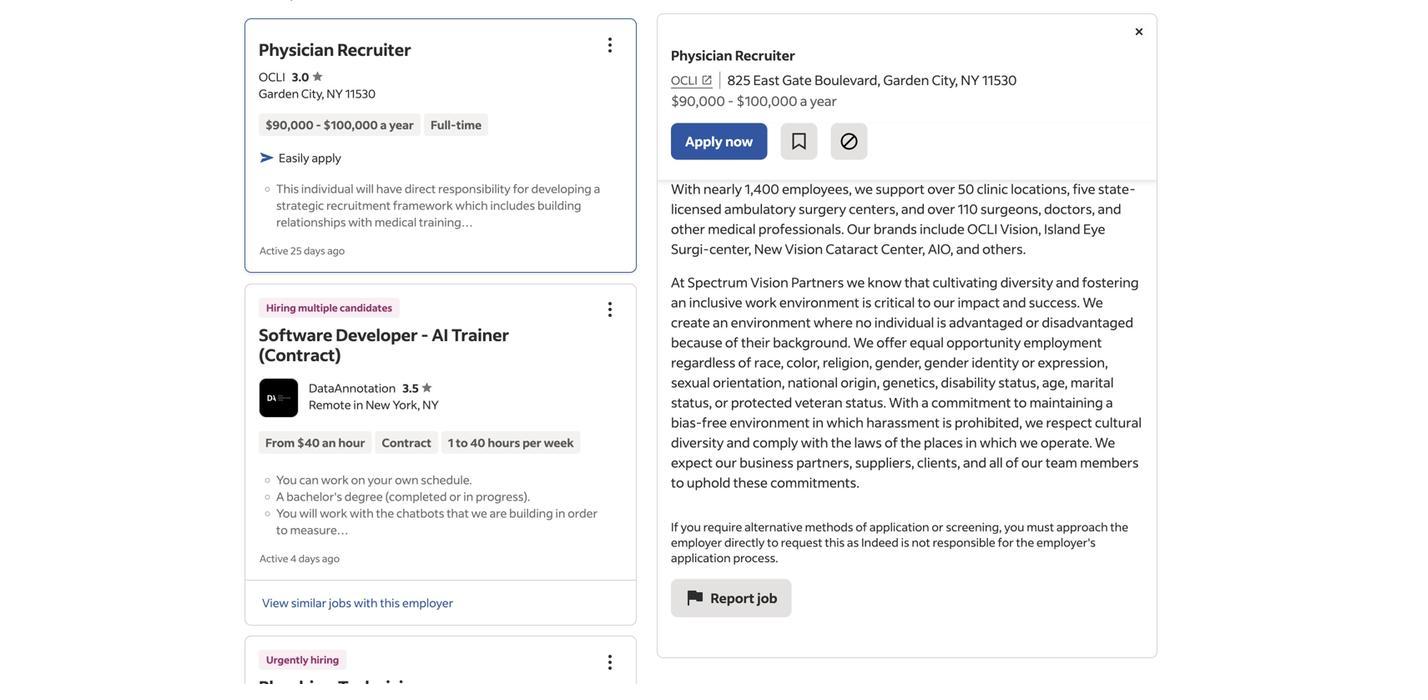 Task type: describe. For each thing, give the bounding box(es) containing it.
active 25 days ago
[[260, 244, 345, 257]]

2 horizontal spatial garden
[[884, 71, 929, 88]]

recruitment
[[326, 198, 391, 213]]

0 vertical spatial $90,000
[[671, 92, 725, 109]]

members
[[1080, 454, 1139, 471]]

from
[[265, 435, 295, 450]]

1 you from the top
[[276, 473, 297, 488]]

1 horizontal spatial application
[[870, 519, 930, 535]]

1 horizontal spatial city,
[[876, 100, 902, 117]]

days for 4
[[299, 552, 320, 565]]

0 horizontal spatial this
[[380, 596, 400, 611]]

protected
[[731, 394, 792, 411]]

days for 25
[[304, 244, 325, 257]]

the up partners,
[[831, 434, 852, 451]]

candidates
[[340, 301, 392, 314]]

easily apply
[[279, 150, 341, 165]]

from $40 an hour
[[265, 435, 365, 450]]

bias-
[[671, 414, 702, 431]]

maintaining
[[1030, 394, 1104, 411]]

1 vertical spatial employer
[[402, 596, 454, 611]]

in down dataannotation
[[353, 397, 363, 412]]

this inside if you require alternative methods of application or screening, you must approach the employer directly to request this as indeed is not responsible for the employer's application process.
[[825, 535, 845, 550]]

is up places
[[943, 414, 952, 431]]

0 horizontal spatial recruiter
[[337, 38, 411, 60]]

are
[[490, 506, 507, 521]]

to inside the "you can work on your own schedule. a bachelor's degree (completed or in progress). you will work with the chatbots that we are building in order to measure…"
[[276, 523, 288, 538]]

0 vertical spatial -
[[728, 92, 734, 109]]

0 vertical spatial $100,000
[[737, 92, 798, 109]]

operate.
[[1041, 434, 1093, 451]]

and up success.
[[1056, 274, 1080, 291]]

of inside if you require alternative methods of application or screening, you must approach the employer directly to request this as indeed is not responsible for the employer's application process.
[[856, 519, 868, 535]]

close job details image
[[1130, 22, 1150, 42]]

1 you from the left
[[681, 519, 701, 535]]

to right '1'
[[456, 435, 468, 450]]

0 vertical spatial east
[[754, 71, 780, 88]]

now
[[725, 133, 753, 150]]

job actions for plumbing technician is collapsed image
[[600, 653, 620, 673]]

own
[[395, 473, 419, 488]]

religion,
[[823, 354, 873, 371]]

apply now
[[685, 133, 753, 150]]

1
[[448, 435, 454, 450]]

five
[[1073, 180, 1096, 197]]

to down expect
[[671, 474, 684, 491]]

1 horizontal spatial garden
[[827, 100, 873, 117]]

1 vertical spatial 825 east gate boulevard, garden city, ny 11530
[[671, 100, 961, 117]]

methods
[[805, 519, 854, 535]]

1 vertical spatial $100,000
[[324, 117, 378, 132]]

individual inside at spectrum vision partners we know that cultivating diversity and fostering an inclusive work environment is critical to our impact and success. we create an environment where no individual is advantaged or disadvantaged because of their background. we offer equal opportunity employment regardless of race, color, religion, gender, gender identity or expression, sexual orientation, national origin, genetics, disability status, age, marital status, or protected veteran status. with a commitment to maintaining a bias-free environment in which harassment is prohibited, we respect cultural diversity and comply with the laws of the places in which we operate. we expect our business partners, suppliers, clients, and all of our team members to uphold these commitments.
[[875, 314, 935, 331]]

in down veteran
[[813, 414, 824, 431]]

identity
[[972, 354, 1019, 371]]

bachelor's
[[287, 489, 342, 504]]

1 horizontal spatial recruiter
[[735, 46, 796, 64]]

1 to 40 hours per week
[[448, 435, 574, 450]]

the inside the "you can work on your own schedule. a bachelor's degree (completed or in progress). you will work with the chatbots that we are building in order to measure…"
[[376, 506, 394, 521]]

garden city, ny 11530
[[259, 86, 376, 101]]

1 vertical spatial new
[[366, 397, 390, 412]]

harassment
[[867, 414, 940, 431]]

active for active 4 days ago
[[260, 552, 288, 565]]

1 horizontal spatial $90,000 - $100,000 a year
[[671, 92, 837, 109]]

your
[[368, 473, 393, 488]]

schedule.
[[421, 473, 472, 488]]

report job button
[[671, 579, 792, 618]]

will inside the "you can work on your own schedule. a bachelor's degree (completed or in progress). you will work with the chatbots that we are building in order to measure…"
[[299, 506, 317, 521]]

2 vertical spatial work
[[320, 506, 347, 521]]

ocli link
[[671, 73, 713, 88]]

not interested image
[[839, 131, 859, 151]]

0 horizontal spatial garden
[[259, 86, 299, 101]]

remote in new york, ny
[[309, 397, 439, 412]]

include
[[920, 220, 965, 237]]

the down the must at the bottom of the page
[[1016, 535, 1035, 550]]

require
[[704, 519, 742, 535]]

equal
[[910, 334, 944, 351]]

if you require alternative methods of application or screening, you must approach the employer directly to request this as indeed is not responsible for the employer's application process.
[[671, 519, 1129, 566]]

support
[[876, 180, 925, 197]]

to inside if you require alternative methods of application or screening, you must approach the employer directly to request this as indeed is not responsible for the employer's application process.
[[767, 535, 779, 550]]

3.5 out of five stars rating image
[[403, 381, 432, 396]]

orientation,
[[713, 374, 785, 391]]

a down genetics,
[[922, 394, 929, 411]]

save this job image
[[789, 131, 809, 151]]

laws
[[855, 434, 882, 451]]

apply now button
[[671, 123, 768, 160]]

and up advantaged
[[1003, 294, 1027, 311]]

2 you from the top
[[276, 506, 297, 521]]

to up prohibited, at the right
[[1014, 394, 1027, 411]]

1 vertical spatial -
[[316, 117, 321, 132]]

sexual
[[671, 374, 710, 391]]

2 horizontal spatial our
[[1022, 454, 1043, 471]]

building inside this individual will have direct responsibility for developing a strategic recruitment framework which includes building relationships with medical training…
[[538, 198, 582, 213]]

a inside this individual will have direct responsibility for developing a strategic recruitment framework which includes building relationships with medical training…
[[594, 181, 600, 196]]

as
[[847, 535, 859, 550]]

hiring
[[311, 654, 339, 667]]

professionals.
[[759, 220, 845, 237]]

and left "all"
[[963, 454, 987, 471]]

individual inside this individual will have direct responsibility for developing a strategic recruitment framework which includes building relationships with medical training…
[[301, 181, 354, 196]]

2 vertical spatial we
[[1095, 434, 1116, 451]]

vision,
[[1001, 220, 1042, 237]]

no
[[856, 314, 872, 331]]

1 horizontal spatial diversity
[[1001, 274, 1054, 291]]

locations,
[[1011, 180, 1070, 197]]

critical
[[875, 294, 915, 311]]

ago for active 4 days ago
[[322, 552, 340, 565]]

with inside this individual will have direct responsibility for developing a strategic recruitment framework which includes building relationships with medical training…
[[348, 214, 372, 229]]

0 horizontal spatial physician
[[259, 38, 334, 60]]

or right identity on the bottom right of page
[[1022, 354, 1036, 371]]

expect
[[671, 454, 713, 471]]

at
[[671, 274, 685, 291]]

4
[[290, 552, 297, 565]]

hiring multiple candidates
[[266, 301, 392, 314]]

2 over from the top
[[928, 200, 956, 217]]

hiring
[[266, 301, 296, 314]]

suppliers,
[[855, 454, 915, 471]]

veteran
[[795, 394, 843, 411]]

0 vertical spatial boulevard,
[[815, 71, 881, 88]]

building inside the "you can work on your own schedule. a bachelor's degree (completed or in progress). you will work with the chatbots that we are building in order to measure…"
[[509, 506, 553, 521]]

at spectrum vision partners we know that cultivating diversity and fostering an inclusive work environment is critical to our impact and success. we create an environment where no individual is advantaged or disadvantaged because of their background. we offer equal opportunity employment regardless of race, color, religion, gender, gender identity or expression, sexual orientation, national origin, genetics, disability status, age, marital status, or protected veteran status. with a commitment to maintaining a bias-free environment in which harassment is prohibited, we respect cultural diversity and comply with the laws of the places in which we operate. we expect our business partners, suppliers, clients, and all of our team members to uphold these commitments.
[[671, 274, 1142, 491]]

eye
[[1084, 220, 1106, 237]]

with inside at spectrum vision partners we know that cultivating diversity and fostering an inclusive work environment is critical to our impact and success. we create an environment where no individual is advantaged or disadvantaged because of their background. we offer equal opportunity employment regardless of race, color, religion, gender, gender identity or expression, sexual orientation, national origin, genetics, disability status, age, marital status, or protected veteran status. with a commitment to maintaining a bias-free environment in which harassment is prohibited, we respect cultural diversity and comply with the laws of the places in which we operate. we expect our business partners, suppliers, clients, and all of our team members to uphold these commitments.
[[801, 434, 829, 451]]

of left 'their'
[[725, 334, 739, 351]]

jobs
[[329, 596, 352, 611]]

1 horizontal spatial gate
[[783, 71, 812, 88]]

brands
[[874, 220, 917, 237]]

a up save this job icon on the right
[[800, 92, 808, 109]]

training…
[[419, 214, 473, 229]]

gender,
[[875, 354, 922, 371]]

0 horizontal spatial east
[[697, 100, 723, 117]]

others.
[[983, 240, 1026, 257]]

0 horizontal spatial our
[[716, 454, 737, 471]]

1 vertical spatial boulevard,
[[758, 100, 824, 117]]

view similar jobs with this employer link
[[262, 596, 454, 611]]

0 horizontal spatial ocli
[[259, 69, 285, 84]]

urgently
[[266, 654, 309, 667]]

0 horizontal spatial status,
[[671, 394, 712, 411]]

time
[[456, 117, 482, 132]]

ocli inside with nearly 1,400 employees, we support over 50 clinic locations, five state- licensed ambulatory surgery centers, and over 110 surgeons, doctors, and other medical professionals. our brands include ocli vision, island eye surgi-center, new vision cataract center, aio, and others.
[[968, 220, 998, 237]]

and down 'support'
[[902, 200, 925, 217]]

or inside if you require alternative methods of application or screening, you must approach the employer directly to request this as indeed is not responsible for the employer's application process.
[[932, 519, 944, 535]]

job actions for physician recruiter is collapsed image
[[600, 35, 620, 55]]

impact
[[958, 294, 1000, 311]]

responsibility
[[438, 181, 511, 196]]

2 horizontal spatial which
[[980, 434, 1017, 451]]

chatbots
[[397, 506, 444, 521]]

process.
[[733, 551, 778, 566]]

is up equal
[[937, 314, 947, 331]]

that inside at spectrum vision partners we know that cultivating diversity and fostering an inclusive work environment is critical to our impact and success. we create an environment where no individual is advantaged or disadvantaged because of their background. we offer equal opportunity employment regardless of race, color, religion, gender, gender identity or expression, sexual orientation, national origin, genetics, disability status, age, marital status, or protected veteran status. with a commitment to maintaining a bias-free environment in which harassment is prohibited, we respect cultural diversity and comply with the laws of the places in which we operate. we expect our business partners, suppliers, clients, and all of our team members to uphold these commitments.
[[905, 274, 930, 291]]

apply
[[685, 133, 723, 150]]

0 vertical spatial year
[[810, 92, 837, 109]]

clinic
[[977, 180, 1008, 197]]

centers,
[[849, 200, 899, 217]]

places
[[924, 434, 963, 451]]

contract
[[382, 435, 432, 450]]

we inside the "you can work on your own schedule. a bachelor's degree (completed or in progress). you will work with the chatbots that we are building in order to measure…"
[[471, 506, 487, 521]]

have
[[376, 181, 402, 196]]

0 horizontal spatial physician recruiter
[[259, 38, 411, 60]]

you can work on your own schedule. a bachelor's degree (completed or in progress). you will work with the chatbots that we are building in order to measure…
[[276, 473, 598, 538]]

trainer
[[452, 324, 509, 346]]

cultural
[[1095, 414, 1142, 431]]

disadvantaged
[[1042, 314, 1134, 331]]

hours
[[488, 435, 520, 450]]

inclusive
[[689, 294, 743, 311]]

fostering
[[1083, 274, 1139, 291]]

1 vertical spatial we
[[854, 334, 874, 351]]

2 horizontal spatial an
[[713, 314, 728, 331]]

(completed
[[385, 489, 447, 504]]

1 horizontal spatial an
[[671, 294, 687, 311]]

0 vertical spatial we
[[1083, 294, 1103, 311]]

and down state-
[[1098, 200, 1122, 217]]

job actions for software developer - ai trainer (contract) is collapsed image
[[600, 300, 620, 320]]

1 horizontal spatial 11530
[[926, 100, 961, 117]]

other
[[671, 220, 705, 237]]

0 vertical spatial environment
[[780, 294, 860, 311]]

1 vertical spatial environment
[[731, 314, 811, 331]]

0 vertical spatial 825 east gate boulevard, garden city, ny 11530
[[728, 71, 1017, 88]]

0 vertical spatial 825
[[728, 71, 751, 88]]



Task type: locate. For each thing, give the bounding box(es) containing it.
active left 25
[[260, 244, 288, 257]]

background.
[[773, 334, 851, 351]]

0 horizontal spatial for
[[513, 181, 529, 196]]

physician recruiter
[[259, 38, 411, 60], [671, 46, 796, 64]]

0 horizontal spatial diversity
[[671, 434, 724, 451]]

to right critical
[[918, 294, 931, 311]]

we left know
[[847, 274, 865, 291]]

building down progress).
[[509, 506, 553, 521]]

surgi-
[[671, 240, 710, 257]]

0 horizontal spatial $100,000
[[324, 117, 378, 132]]

0 horizontal spatial individual
[[301, 181, 354, 196]]

environment up 'their'
[[731, 314, 811, 331]]

1 vertical spatial gate
[[726, 100, 756, 117]]

or up responsible in the bottom right of the page
[[932, 519, 944, 535]]

our left team
[[1022, 454, 1043, 471]]

physician recruiter up ocli link on the top
[[671, 46, 796, 64]]

is left not
[[901, 535, 910, 550]]

0 horizontal spatial gate
[[726, 100, 756, 117]]

physician up ocli link on the top
[[671, 46, 733, 64]]

$90,000
[[671, 92, 725, 109], [265, 117, 314, 132]]

with inside at spectrum vision partners we know that cultivating diversity and fostering an inclusive work environment is critical to our impact and success. we create an environment where no individual is advantaged or disadvantaged because of their background. we offer equal opportunity employment regardless of race, color, religion, gender, gender identity or expression, sexual orientation, national origin, genetics, disability status, age, marital status, or protected veteran status. with a commitment to maintaining a bias-free environment in which harassment is prohibited, we respect cultural diversity and comply with the laws of the places in which we operate. we expect our business partners, suppliers, clients, and all of our team members to uphold these commitments.
[[889, 394, 919, 411]]

0 vertical spatial an
[[671, 294, 687, 311]]

over left '50'
[[928, 180, 955, 197]]

$90,000 - $100,000 a year up now
[[671, 92, 837, 109]]

0 horizontal spatial an
[[322, 435, 336, 450]]

825 down ocli link on the top
[[671, 100, 694, 117]]

medical inside with nearly 1,400 employees, we support over 50 clinic locations, five state- licensed ambulatory surgery centers, and over 110 surgeons, doctors, and other medical professionals. our brands include ocli vision, island eye surgi-center, new vision cataract center, aio, and others.
[[708, 220, 756, 237]]

with right jobs
[[354, 596, 378, 611]]

our down cultivating at the top right of the page
[[934, 294, 955, 311]]

vision inside at spectrum vision partners we know that cultivating diversity and fostering an inclusive work environment is critical to our impact and success. we create an environment where no individual is advantaged or disadvantaged because of their background. we offer equal opportunity employment regardless of race, color, religion, gender, gender identity or expression, sexual orientation, national origin, genetics, disability status, age, marital status, or protected veteran status. with a commitment to maintaining a bias-free environment in which harassment is prohibited, we respect cultural diversity and comply with the laws of the places in which we operate. we expect our business partners, suppliers, clients, and all of our team members to uphold these commitments.
[[751, 274, 789, 291]]

to down a
[[276, 523, 288, 538]]

1 horizontal spatial new
[[754, 240, 783, 257]]

0 vertical spatial you
[[276, 473, 297, 488]]

you down a
[[276, 506, 297, 521]]

in
[[353, 397, 363, 412], [813, 414, 824, 431], [966, 434, 977, 451], [464, 489, 473, 504], [556, 506, 566, 521]]

where
[[814, 314, 853, 331]]

0 horizontal spatial with
[[671, 180, 701, 197]]

we up disadvantaged
[[1083, 294, 1103, 311]]

(contract)
[[259, 344, 341, 366]]

- down 'garden city, ny 11530'
[[316, 117, 321, 132]]

boulevard, up save this job icon on the right
[[758, 100, 824, 117]]

0 vertical spatial building
[[538, 198, 582, 213]]

full-
[[431, 117, 456, 132]]

2 horizontal spatial 11530
[[983, 71, 1017, 88]]

ocli left 3.0
[[259, 69, 285, 84]]

825 east gate boulevard, garden city, ny 11530 up not interested icon
[[728, 71, 1017, 88]]

hour
[[338, 435, 365, 450]]

of up orientation,
[[738, 354, 752, 371]]

1 over from the top
[[928, 180, 955, 197]]

in down 'schedule.'
[[464, 489, 473, 504]]

respect
[[1046, 414, 1093, 431]]

recruiter
[[337, 38, 411, 60], [735, 46, 796, 64]]

0 vertical spatial which
[[455, 198, 488, 213]]

with inside the "you can work on your own schedule. a bachelor's degree (completed or in progress). you will work with the chatbots that we are building in order to measure…"
[[350, 506, 374, 521]]

0 horizontal spatial 11530
[[345, 86, 376, 101]]

in down prohibited, at the right
[[966, 434, 977, 451]]

1 vertical spatial status,
[[671, 394, 712, 411]]

for inside if you require alternative methods of application or screening, you must approach the employer directly to request this as indeed is not responsible for the employer's application process.
[[998, 535, 1014, 550]]

0 horizontal spatial $90,000
[[265, 117, 314, 132]]

- inside software developer - ai trainer (contract)
[[421, 324, 429, 346]]

application up indeed
[[870, 519, 930, 535]]

partners,
[[797, 454, 853, 471]]

easily
[[279, 150, 309, 165]]

free
[[702, 414, 727, 431]]

or up free
[[715, 394, 729, 411]]

2 vertical spatial -
[[421, 324, 429, 346]]

employer's
[[1037, 535, 1096, 550]]

1 vertical spatial individual
[[875, 314, 935, 331]]

status,
[[999, 374, 1040, 391], [671, 394, 712, 411]]

ny
[[961, 71, 980, 88], [327, 86, 343, 101], [905, 100, 923, 117], [423, 397, 439, 412]]

or inside the "you can work on your own schedule. a bachelor's degree (completed or in progress). you will work with the chatbots that we are building in order to measure…"
[[449, 489, 461, 504]]

building down developing
[[538, 198, 582, 213]]

doctors,
[[1044, 200, 1095, 217]]

50
[[958, 180, 975, 197]]

employees,
[[782, 180, 852, 197]]

similar
[[291, 596, 327, 611]]

3.0 out of five stars rating image
[[292, 69, 323, 84]]

a right developing
[[594, 181, 600, 196]]

1 horizontal spatial that
[[905, 274, 930, 291]]

1 horizontal spatial employer
[[671, 535, 722, 550]]

0 horizontal spatial employer
[[402, 596, 454, 611]]

with down degree
[[350, 506, 374, 521]]

for
[[513, 181, 529, 196], [998, 535, 1014, 550]]

a
[[800, 92, 808, 109], [380, 117, 387, 132], [594, 181, 600, 196], [922, 394, 929, 411], [1106, 394, 1113, 411]]

a left full-
[[380, 117, 387, 132]]

1 horizontal spatial you
[[1004, 519, 1025, 535]]

developing
[[532, 181, 592, 196]]

of up the "as"
[[856, 519, 868, 535]]

for down screening,
[[998, 535, 1014, 550]]

the down harassment
[[901, 434, 921, 451]]

these
[[733, 474, 768, 491]]

building
[[538, 198, 582, 213], [509, 506, 553, 521]]

825 east gate boulevard, garden city, ny 11530 up save this job icon on the right
[[671, 100, 961, 117]]

2 horizontal spatial city,
[[932, 71, 958, 88]]

1 vertical spatial application
[[671, 551, 731, 566]]

ai
[[432, 324, 448, 346]]

gender
[[925, 354, 969, 371]]

1 horizontal spatial 825
[[728, 71, 751, 88]]

employment
[[1024, 334, 1102, 351]]

new inside with nearly 1,400 employees, we support over 50 clinic locations, five state- licensed ambulatory surgery centers, and over 110 surgeons, doctors, and other medical professionals. our brands include ocli vision, island eye surgi-center, new vision cataract center, aio, and others.
[[754, 240, 783, 257]]

work inside at spectrum vision partners we know that cultivating diversity and fostering an inclusive work environment is critical to our impact and success. we create an environment where no individual is advantaged or disadvantaged because of their background. we offer equal opportunity employment regardless of race, color, religion, gender, gender identity or expression, sexual orientation, national origin, genetics, disability status, age, marital status, or protected veteran status. with a commitment to maintaining a bias-free environment in which harassment is prohibited, we respect cultural diversity and comply with the laws of the places in which we operate. we expect our business partners, suppliers, clients, and all of our team members to uphold these commitments.
[[745, 294, 777, 311]]

1 vertical spatial diversity
[[671, 434, 724, 451]]

ago down the measure…
[[322, 552, 340, 565]]

1 vertical spatial this
[[380, 596, 400, 611]]

vision inside with nearly 1,400 employees, we support over 50 clinic locations, five state- licensed ambulatory surgery centers, and over 110 surgeons, doctors, and other medical professionals. our brands include ocli vision, island eye surgi-center, new vision cataract center, aio, and others.
[[785, 240, 823, 257]]

an down at
[[671, 294, 687, 311]]

which up "all"
[[980, 434, 1017, 451]]

1 vertical spatial work
[[321, 473, 349, 488]]

1 horizontal spatial status,
[[999, 374, 1040, 391]]

or down success.
[[1026, 314, 1040, 331]]

environment
[[780, 294, 860, 311], [731, 314, 811, 331], [730, 414, 810, 431]]

individual down apply
[[301, 181, 354, 196]]

with inside with nearly 1,400 employees, we support over 50 clinic locations, five state- licensed ambulatory surgery centers, and over 110 surgeons, doctors, and other medical professionals. our brands include ocli vision, island eye surgi-center, new vision cataract center, aio, and others.
[[671, 180, 701, 197]]

0 vertical spatial with
[[671, 180, 701, 197]]

1 horizontal spatial -
[[421, 324, 429, 346]]

0 horizontal spatial $90,000 - $100,000 a year
[[265, 117, 414, 132]]

active for active 25 days ago
[[260, 244, 288, 257]]

active left the 4
[[260, 552, 288, 565]]

national
[[788, 374, 838, 391]]

1 horizontal spatial our
[[934, 294, 955, 311]]

0 vertical spatial status,
[[999, 374, 1040, 391]]

active 4 days ago
[[260, 552, 340, 565]]

and down free
[[727, 434, 750, 451]]

approach
[[1057, 519, 1108, 535]]

work left 'on'
[[321, 473, 349, 488]]

for inside this individual will have direct responsibility for developing a strategic recruitment framework which includes building relationships with medical training…
[[513, 181, 529, 196]]

a up cultural
[[1106, 394, 1113, 411]]

you up a
[[276, 473, 297, 488]]

software developer - ai trainer (contract) button
[[259, 324, 509, 366]]

1 active from the top
[[260, 244, 288, 257]]

25
[[290, 244, 302, 257]]

urgently hiring
[[266, 654, 339, 667]]

1 horizontal spatial physician recruiter
[[671, 46, 796, 64]]

2 you from the left
[[1004, 519, 1025, 535]]

0 horizontal spatial year
[[389, 117, 414, 132]]

remote
[[309, 397, 351, 412]]

you right if
[[681, 519, 701, 535]]

per
[[523, 435, 542, 450]]

825 east gate boulevard, garden city, ny 11530
[[728, 71, 1017, 88], [671, 100, 961, 117]]

1 vertical spatial 825
[[671, 100, 694, 117]]

an down "inclusive"
[[713, 314, 728, 331]]

east down ocli link on the top
[[697, 100, 723, 117]]

this down methods
[[825, 535, 845, 550]]

employer inside if you require alternative methods of application or screening, you must approach the employer directly to request this as indeed is not responsible for the employer's application process.
[[671, 535, 722, 550]]

- left ai
[[421, 324, 429, 346]]

is up no
[[862, 294, 872, 311]]

ago for active 25 days ago
[[327, 244, 345, 257]]

1 vertical spatial with
[[889, 394, 919, 411]]

status, down sexual at the bottom of page
[[671, 394, 712, 411]]

0 horizontal spatial 825
[[671, 100, 694, 117]]

ocli up apply
[[671, 73, 698, 88]]

with up the licensed
[[671, 180, 701, 197]]

$90,000 up easily
[[265, 117, 314, 132]]

1 vertical spatial will
[[299, 506, 317, 521]]

not
[[912, 535, 931, 550]]

1 vertical spatial an
[[713, 314, 728, 331]]

0 horizontal spatial which
[[455, 198, 488, 213]]

physician up 3.0
[[259, 38, 334, 60]]

0 vertical spatial diversity
[[1001, 274, 1054, 291]]

we left respect
[[1025, 414, 1044, 431]]

1 vertical spatial $90,000
[[265, 117, 314, 132]]

report job
[[711, 590, 778, 607]]

1 horizontal spatial with
[[889, 394, 919, 411]]

825 right ocli link on the top
[[728, 71, 751, 88]]

diversity up success.
[[1001, 274, 1054, 291]]

we down no
[[854, 334, 874, 351]]

with up partners,
[[801, 434, 829, 451]]

of up suppliers,
[[885, 434, 898, 451]]

and
[[902, 200, 925, 217], [1098, 200, 1122, 217], [957, 240, 980, 257], [1056, 274, 1080, 291], [1003, 294, 1027, 311], [727, 434, 750, 451], [963, 454, 987, 471]]

the
[[831, 434, 852, 451], [901, 434, 921, 451], [376, 506, 394, 521], [1111, 519, 1129, 535], [1016, 535, 1035, 550]]

110
[[958, 200, 978, 217]]

ocli down "110"
[[968, 220, 998, 237]]

vision left partners
[[751, 274, 789, 291]]

3.0
[[292, 69, 309, 84]]

days right the 4
[[299, 552, 320, 565]]

physician recruiter button
[[259, 38, 411, 60]]

in left order
[[556, 506, 566, 521]]

$90,000 down ocli link on the top
[[671, 92, 725, 109]]

for up includes
[[513, 181, 529, 196]]

1 vertical spatial which
[[827, 414, 864, 431]]

you
[[681, 519, 701, 535], [1004, 519, 1025, 535]]

1 vertical spatial you
[[276, 506, 297, 521]]

employer
[[671, 535, 722, 550], [402, 596, 454, 611]]

an right the $40
[[322, 435, 336, 450]]

race,
[[754, 354, 784, 371]]

medical inside this individual will have direct responsibility for developing a strategic recruitment framework which includes building relationships with medical training…
[[375, 214, 417, 229]]

center,
[[710, 240, 752, 257]]

expression,
[[1038, 354, 1109, 371]]

offer
[[877, 334, 907, 351]]

includes
[[490, 198, 535, 213]]

nearly
[[704, 180, 742, 197]]

will up recruitment
[[356, 181, 374, 196]]

which
[[455, 198, 488, 213], [827, 414, 864, 431], [980, 434, 1017, 451]]

0 horizontal spatial application
[[671, 551, 731, 566]]

work up the measure…
[[320, 506, 347, 521]]

is inside if you require alternative methods of application or screening, you must approach the employer directly to request this as indeed is not responsible for the employer's application process.
[[901, 535, 910, 550]]

medical down the framework
[[375, 214, 417, 229]]

days right 25
[[304, 244, 325, 257]]

over up include
[[928, 200, 956, 217]]

with nearly 1,400 employees, we support over 50 clinic locations, five state- licensed ambulatory surgery centers, and over 110 surgeons, doctors, and other medical professionals. our brands include ocli vision, island eye surgi-center, new vision cataract center, aio, and others.
[[671, 180, 1136, 257]]

0 vertical spatial individual
[[301, 181, 354, 196]]

0 vertical spatial active
[[260, 244, 288, 257]]

0 vertical spatial vision
[[785, 240, 823, 257]]

that inside the "you can work on your own schedule. a bachelor's degree (completed or in progress). you will work with the chatbots that we are building in order to measure…"
[[447, 506, 469, 521]]

cultivating
[[933, 274, 998, 291]]

0 vertical spatial employer
[[671, 535, 722, 550]]

2 horizontal spatial ocli
[[968, 220, 998, 237]]

0 vertical spatial gate
[[783, 71, 812, 88]]

0 vertical spatial that
[[905, 274, 930, 291]]

degree
[[345, 489, 383, 504]]

success.
[[1029, 294, 1080, 311]]

we inside with nearly 1,400 employees, we support over 50 clinic locations, five state- licensed ambulatory surgery centers, and over 110 surgeons, doctors, and other medical professionals. our brands include ocli vision, island eye surgi-center, new vision cataract center, aio, and others.
[[855, 180, 873, 197]]

0 horizontal spatial will
[[299, 506, 317, 521]]

1 horizontal spatial this
[[825, 535, 845, 550]]

we
[[855, 180, 873, 197], [847, 274, 865, 291], [1025, 414, 1044, 431], [1020, 434, 1038, 451], [471, 506, 487, 521]]

0 horizontal spatial you
[[681, 519, 701, 535]]

2 vertical spatial environment
[[730, 414, 810, 431]]

1 vertical spatial building
[[509, 506, 553, 521]]

1 vertical spatial for
[[998, 535, 1014, 550]]

of right "all"
[[1006, 454, 1019, 471]]

east right ocli link on the top
[[754, 71, 780, 88]]

2 active from the top
[[260, 552, 288, 565]]

we left are
[[471, 506, 487, 521]]

this
[[276, 181, 299, 196]]

ambulatory
[[725, 200, 796, 217]]

we left operate.
[[1020, 434, 1038, 451]]

age,
[[1042, 374, 1068, 391]]

opportunity
[[947, 334, 1021, 351]]

will down bachelor's
[[299, 506, 317, 521]]

york,
[[393, 397, 420, 412]]

0 horizontal spatial that
[[447, 506, 469, 521]]

0 vertical spatial $90,000 - $100,000 a year
[[671, 92, 837, 109]]

of
[[725, 334, 739, 351], [738, 354, 752, 371], [885, 434, 898, 451], [1006, 454, 1019, 471], [856, 519, 868, 535]]

and right aio,
[[957, 240, 980, 257]]

1 horizontal spatial year
[[810, 92, 837, 109]]

advantaged
[[949, 314, 1023, 331]]

will inside this individual will have direct responsibility for developing a strategic recruitment framework which includes building relationships with medical training…
[[356, 181, 374, 196]]

gate up now
[[726, 100, 756, 117]]

physician recruiter up 3.0 out of five stars rating image
[[259, 38, 411, 60]]

0 vertical spatial days
[[304, 244, 325, 257]]

know
[[868, 274, 902, 291]]

the right the "approach"
[[1111, 519, 1129, 535]]

ago down the relationships
[[327, 244, 345, 257]]

can
[[299, 473, 319, 488]]

city,
[[932, 71, 958, 88], [301, 86, 324, 101], [876, 100, 902, 117]]

diversity up expect
[[671, 434, 724, 451]]

work up 'their'
[[745, 294, 777, 311]]

company logo image
[[260, 379, 298, 417]]

which inside this individual will have direct responsibility for developing a strategic recruitment framework which includes building relationships with medical training…
[[455, 198, 488, 213]]

individual down critical
[[875, 314, 935, 331]]

1 vertical spatial $90,000 - $100,000 a year
[[265, 117, 414, 132]]

status, down identity on the bottom right of page
[[999, 374, 1040, 391]]

0 horizontal spatial city,
[[301, 86, 324, 101]]

1 horizontal spatial for
[[998, 535, 1014, 550]]

week
[[544, 435, 574, 450]]

which down responsibility
[[455, 198, 488, 213]]

screening,
[[946, 519, 1002, 535]]

commitment
[[932, 394, 1011, 411]]

all
[[990, 454, 1003, 471]]

a
[[276, 489, 284, 504]]

0 vertical spatial application
[[870, 519, 930, 535]]

active
[[260, 244, 288, 257], [260, 552, 288, 565]]

0 vertical spatial will
[[356, 181, 374, 196]]

1 horizontal spatial ocli
[[671, 73, 698, 88]]

application down require
[[671, 551, 731, 566]]

cataract
[[826, 240, 879, 257]]

1 vertical spatial east
[[697, 100, 723, 117]]

1 horizontal spatial physician
[[671, 46, 733, 64]]

to down alternative on the right bottom
[[767, 535, 779, 550]]

1 horizontal spatial medical
[[708, 220, 756, 237]]

because
[[671, 334, 723, 351]]



Task type: vqa. For each thing, say whether or not it's contained in the screenshot.
"on"
yes



